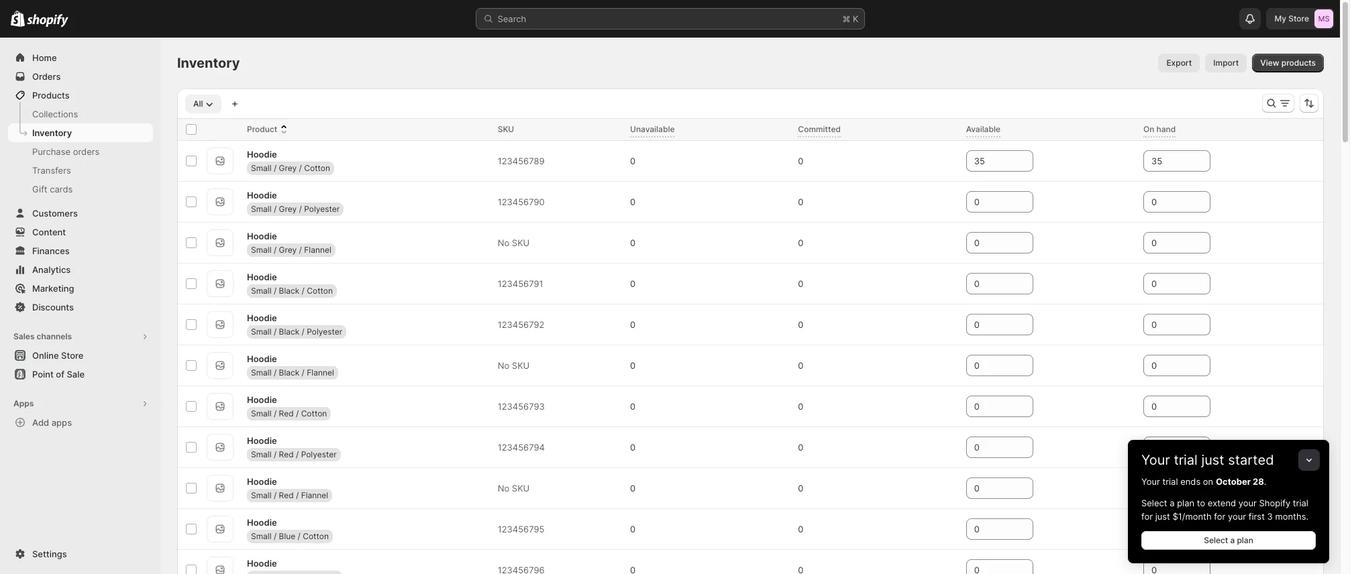 Task type: describe. For each thing, give the bounding box(es) containing it.
of
[[56, 369, 64, 380]]

my store
[[1275, 13, 1310, 23]]

orders
[[73, 146, 100, 157]]

add apps
[[32, 418, 72, 428]]

blue
[[279, 531, 296, 541]]

small for hoodie small / black / polyester
[[251, 327, 272, 337]]

sales
[[13, 332, 35, 342]]

small / red / polyester link
[[247, 448, 341, 462]]

3
[[1268, 512, 1273, 522]]

your trial just started
[[1142, 453, 1275, 469]]

polyester for 123456794
[[301, 449, 337, 460]]

small for hoodie small / red / flannel
[[251, 490, 272, 501]]

online store
[[32, 350, 84, 361]]

hoodie link for hoodie small / grey / flannel
[[247, 229, 277, 243]]

small / black / polyester link
[[247, 325, 347, 339]]

purchase orders link
[[8, 142, 153, 161]]

sales channels button
[[8, 328, 153, 346]]

sales channels
[[13, 332, 72, 342]]

small for hoodie small / grey / polyester
[[251, 204, 272, 214]]

products
[[1282, 58, 1317, 68]]

first
[[1249, 512, 1265, 522]]

$1/month
[[1173, 512, 1212, 522]]

point of sale
[[32, 369, 85, 380]]

unavailable button
[[630, 123, 688, 136]]

analytics link
[[8, 260, 153, 279]]

import button
[[1206, 54, 1248, 73]]

hoodie for hoodie small / red / flannel
[[247, 476, 277, 487]]

marketing
[[32, 283, 74, 294]]

settings
[[32, 549, 67, 560]]

your trial ends on october 28 .
[[1142, 477, 1267, 487]]

online
[[32, 350, 59, 361]]

hoodie for hoodie small / grey / cotton
[[247, 149, 277, 159]]

hoodie small / grey / polyester
[[247, 190, 340, 214]]

trial inside "select a plan to extend your shopify trial for just $1/month for your first 3 months."
[[1294, 498, 1309, 509]]

store for my store
[[1289, 13, 1310, 23]]

small for hoodie small / red / polyester
[[251, 449, 272, 460]]

small / red / flannel link
[[247, 489, 332, 503]]

customers link
[[8, 204, 153, 223]]

hoodie link for hoodie small / black / flannel
[[247, 352, 277, 366]]

orders
[[32, 71, 61, 82]]

gift
[[32, 184, 47, 195]]

red for 123456794
[[279, 449, 294, 460]]

black for 123456792
[[279, 327, 300, 337]]

.
[[1265, 477, 1267, 487]]

hoodie link for hoodie small / red / polyester
[[247, 434, 277, 447]]

your trial just started button
[[1129, 440, 1330, 469]]

purchase
[[32, 146, 71, 157]]

small / blue / cotton link
[[247, 530, 333, 543]]

hoodie small / blue / cotton
[[247, 517, 329, 541]]

october
[[1216, 477, 1251, 487]]

point of sale button
[[0, 365, 161, 384]]

hoodie for hoodie small / blue / cotton
[[247, 517, 277, 528]]

product
[[247, 124, 277, 134]]

online store link
[[8, 346, 153, 365]]

collections
[[32, 109, 78, 120]]

finances
[[32, 246, 70, 256]]

select for select a plan to extend your shopify trial for just $1/month for your first 3 months.
[[1142, 498, 1168, 509]]

shopify
[[1260, 498, 1291, 509]]

hoodie for hoodie small / red / cotton
[[247, 394, 277, 405]]

gift cards link
[[8, 180, 153, 199]]

small for hoodie small / red / cotton
[[251, 409, 272, 419]]

point
[[32, 369, 54, 380]]

a for select a plan
[[1231, 536, 1236, 546]]

flannel for hoodie small / black / flannel
[[307, 368, 334, 378]]

export button
[[1159, 54, 1201, 73]]

hand
[[1157, 124, 1176, 134]]

apps
[[13, 399, 34, 409]]

hoodie for hoodie small / black / cotton
[[247, 272, 277, 282]]

123456795
[[498, 524, 545, 535]]

sku for hoodie small / grey / flannel
[[512, 238, 530, 248]]

0 vertical spatial inventory
[[177, 55, 240, 71]]

content
[[32, 227, 66, 238]]

123456792
[[498, 320, 545, 330]]

small / black / flannel link
[[247, 366, 338, 380]]

months.
[[1276, 512, 1309, 522]]

view
[[1261, 58, 1280, 68]]

your for your trial just started
[[1142, 453, 1171, 469]]

small / grey / polyester link
[[247, 202, 344, 216]]

orders link
[[8, 67, 153, 86]]

no sku for hoodie small / black / flannel
[[498, 361, 530, 371]]

hoodie for hoodie small / red / polyester
[[247, 435, 277, 446]]

export
[[1167, 58, 1193, 68]]

red for 123456793
[[279, 409, 294, 419]]

your trial just started element
[[1129, 475, 1330, 564]]

analytics
[[32, 265, 71, 275]]

product button
[[247, 123, 291, 136]]

hoodie link for hoodie small / blue / cotton
[[247, 516, 277, 529]]

select for select a plan
[[1205, 536, 1229, 546]]

unavailable
[[630, 124, 675, 134]]

hoodie link for hoodie small / red / cotton
[[247, 393, 277, 407]]

small for hoodie small / blue / cotton
[[251, 531, 272, 541]]

discounts link
[[8, 298, 153, 317]]

sku for hoodie small / red / flannel
[[512, 483, 530, 494]]

select a plan to extend your shopify trial for just $1/month for your first 3 months.
[[1142, 498, 1309, 522]]

grey for 123456789
[[279, 163, 297, 173]]

channels
[[37, 332, 72, 342]]

trial for ends
[[1163, 477, 1179, 487]]

settings link
[[8, 545, 153, 564]]

apps
[[51, 418, 72, 428]]

hoodie small / grey / flannel
[[247, 231, 332, 255]]

all
[[193, 99, 203, 109]]



Task type: locate. For each thing, give the bounding box(es) containing it.
hoodie link down product
[[247, 147, 277, 161]]

committed button
[[798, 123, 855, 136]]

hoodie up small / grey / flannel link
[[247, 231, 277, 241]]

on
[[1204, 477, 1214, 487]]

7 hoodie from the top
[[247, 394, 277, 405]]

sku up 123456789
[[498, 124, 514, 134]]

1 horizontal spatial just
[[1202, 453, 1225, 469]]

store
[[1289, 13, 1310, 23], [61, 350, 84, 361]]

hoodie
[[247, 149, 277, 159], [247, 190, 277, 200], [247, 231, 277, 241], [247, 272, 277, 282], [247, 313, 277, 323], [247, 353, 277, 364], [247, 394, 277, 405], [247, 435, 277, 446], [247, 476, 277, 487], [247, 517, 277, 528], [247, 558, 277, 569]]

select left to
[[1142, 498, 1168, 509]]

red for no sku
[[279, 490, 294, 501]]

hoodie inside hoodie small / black / cotton
[[247, 272, 277, 282]]

cotton up hoodie small / grey / polyester
[[304, 163, 330, 173]]

3 small from the top
[[251, 245, 272, 255]]

just
[[1202, 453, 1225, 469], [1156, 512, 1171, 522]]

123456791
[[498, 279, 544, 289]]

9 small from the top
[[251, 490, 272, 501]]

123456794
[[498, 442, 545, 453]]

hoodie link up small / red / flannel link
[[247, 475, 277, 488]]

inventory up all dropdown button at the top of the page
[[177, 55, 240, 71]]

hoodie link
[[247, 147, 277, 161], [247, 188, 277, 202], [247, 229, 277, 243], [247, 270, 277, 284], [247, 311, 277, 325], [247, 352, 277, 366], [247, 393, 277, 407], [247, 434, 277, 447], [247, 475, 277, 488], [247, 516, 277, 529], [247, 557, 277, 570]]

hoodie for hoodie
[[247, 558, 277, 569]]

1 vertical spatial a
[[1231, 536, 1236, 546]]

1 grey from the top
[[279, 163, 297, 173]]

hoodie for hoodie small / grey / polyester
[[247, 190, 277, 200]]

1 vertical spatial inventory
[[32, 128, 72, 138]]

small inside hoodie small / red / cotton
[[251, 409, 272, 419]]

0 vertical spatial select
[[1142, 498, 1168, 509]]

sku button
[[498, 123, 528, 136]]

6 hoodie from the top
[[247, 353, 277, 364]]

0 vertical spatial just
[[1202, 453, 1225, 469]]

hoodie link for hoodie small / grey / cotton
[[247, 147, 277, 161]]

sale
[[67, 369, 85, 380]]

flannel inside hoodie small / red / flannel
[[301, 490, 328, 501]]

no sku up 123456795
[[498, 483, 530, 494]]

red
[[279, 409, 294, 419], [279, 449, 294, 460], [279, 490, 294, 501]]

small / black / cotton link
[[247, 284, 337, 298]]

flannel up hoodie small / blue / cotton
[[301, 490, 328, 501]]

sku up 123456791
[[512, 238, 530, 248]]

small inside the hoodie small / black / flannel
[[251, 368, 272, 378]]

10 small from the top
[[251, 531, 272, 541]]

small inside hoodie small / black / cotton
[[251, 286, 272, 296]]

small inside hoodie small / red / flannel
[[251, 490, 272, 501]]

search
[[498, 13, 527, 24]]

flannel for hoodie small / grey / flannel
[[304, 245, 332, 255]]

0 vertical spatial polyester
[[304, 204, 340, 214]]

hoodie for hoodie small / black / polyester
[[247, 313, 277, 323]]

no up 123456795
[[498, 483, 510, 494]]

a inside "select a plan to extend your shopify trial for just $1/month for your first 3 months."
[[1170, 498, 1175, 509]]

3 hoodie link from the top
[[247, 229, 277, 243]]

0 vertical spatial no sku
[[498, 238, 530, 248]]

8 hoodie from the top
[[247, 435, 277, 446]]

a inside the select a plan link
[[1231, 536, 1236, 546]]

small left the blue
[[251, 531, 272, 541]]

flannel inside "hoodie small / grey / flannel"
[[304, 245, 332, 255]]

your up your trial ends on october 28 .
[[1142, 453, 1171, 469]]

grey inside "hoodie small / grey / flannel"
[[279, 245, 297, 255]]

hoodie down "small / blue / cotton" link
[[247, 558, 277, 569]]

black up the hoodie small / black / flannel
[[279, 327, 300, 337]]

0 vertical spatial store
[[1289, 13, 1310, 23]]

1 horizontal spatial for
[[1215, 512, 1226, 522]]

10 hoodie from the top
[[247, 517, 277, 528]]

inventory link
[[8, 124, 153, 142]]

to
[[1198, 498, 1206, 509]]

1 vertical spatial polyester
[[307, 327, 343, 337]]

plan for select a plan to extend your shopify trial for just $1/month for your first 3 months.
[[1178, 498, 1195, 509]]

0 horizontal spatial inventory
[[32, 128, 72, 138]]

hoodie link up small / red / polyester link
[[247, 434, 277, 447]]

a down "select a plan to extend your shopify trial for just $1/month for your first 3 months."
[[1231, 536, 1236, 546]]

add
[[32, 418, 49, 428]]

5 hoodie from the top
[[247, 313, 277, 323]]

small up hoodie small / black / polyester
[[251, 286, 272, 296]]

grey for 123456790
[[279, 204, 297, 214]]

no down the 123456792 at the left bottom of the page
[[498, 361, 510, 371]]

1 hoodie link from the top
[[247, 147, 277, 161]]

1 vertical spatial your
[[1142, 477, 1161, 487]]

no sku for hoodie small / red / flannel
[[498, 483, 530, 494]]

3 grey from the top
[[279, 245, 297, 255]]

1 vertical spatial trial
[[1163, 477, 1179, 487]]

small up hoodie small / red / cotton
[[251, 368, 272, 378]]

hoodie link up small / grey / polyester link
[[247, 188, 277, 202]]

trial left ends
[[1163, 477, 1179, 487]]

home
[[32, 52, 57, 63]]

1 horizontal spatial inventory
[[177, 55, 240, 71]]

just up the on at the bottom
[[1202, 453, 1225, 469]]

hoodie up "small / blue / cotton" link
[[247, 517, 277, 528]]

hoodie small / black / flannel
[[247, 353, 334, 378]]

red up hoodie small / red / flannel
[[279, 449, 294, 460]]

sku up 123456795
[[512, 483, 530, 494]]

black for no sku
[[279, 368, 300, 378]]

1 black from the top
[[279, 286, 300, 296]]

black inside hoodie small / black / polyester
[[279, 327, 300, 337]]

0 vertical spatial red
[[279, 409, 294, 419]]

4 hoodie from the top
[[247, 272, 277, 282]]

trial for just
[[1174, 453, 1198, 469]]

1 horizontal spatial select
[[1205, 536, 1229, 546]]

k
[[853, 13, 859, 24]]

hoodie up small / red / polyester link
[[247, 435, 277, 446]]

hoodie up small / black / flannel link
[[247, 353, 277, 364]]

point of sale link
[[8, 365, 153, 384]]

flannel inside the hoodie small / black / flannel
[[307, 368, 334, 378]]

2 vertical spatial no sku
[[498, 483, 530, 494]]

inventory inside 'link'
[[32, 128, 72, 138]]

6 hoodie link from the top
[[247, 352, 277, 366]]

red up hoodie small / red / polyester
[[279, 409, 294, 419]]

7 hoodie link from the top
[[247, 393, 277, 407]]

hoodie link up small / grey / flannel link
[[247, 229, 277, 243]]

small inside hoodie small / grey / polyester
[[251, 204, 272, 214]]

4 small from the top
[[251, 286, 272, 296]]

no for hoodie small / black / flannel
[[498, 361, 510, 371]]

grey up hoodie small / black / cotton
[[279, 245, 297, 255]]

trial up months.
[[1294, 498, 1309, 509]]

trial inside dropdown button
[[1174, 453, 1198, 469]]

a for select a plan to extend your shopify trial for just $1/month for your first 3 months.
[[1170, 498, 1175, 509]]

products link
[[8, 86, 153, 105]]

4 hoodie link from the top
[[247, 270, 277, 284]]

select inside "select a plan to extend your shopify trial for just $1/month for your first 3 months."
[[1142, 498, 1168, 509]]

11 hoodie from the top
[[247, 558, 277, 569]]

hoodie inside "hoodie small / grey / flannel"
[[247, 231, 277, 241]]

3 red from the top
[[279, 490, 294, 501]]

just left $1/month
[[1156, 512, 1171, 522]]

7 small from the top
[[251, 409, 272, 419]]

1 vertical spatial select
[[1205, 536, 1229, 546]]

1 vertical spatial red
[[279, 449, 294, 460]]

select down "select a plan to extend your shopify trial for just $1/month for your first 3 months."
[[1205, 536, 1229, 546]]

hoodie link for hoodie small / black / cotton
[[247, 270, 277, 284]]

small for hoodie small / black / cotton
[[251, 286, 272, 296]]

2 vertical spatial polyester
[[301, 449, 337, 460]]

hoodie link for hoodie small / black / polyester
[[247, 311, 277, 325]]

5 hoodie link from the top
[[247, 311, 277, 325]]

no sku for hoodie small / grey / flannel
[[498, 238, 530, 248]]

hoodie up small / red / flannel link
[[247, 476, 277, 487]]

1 horizontal spatial store
[[1289, 13, 1310, 23]]

hoodie link up "small / blue / cotton" link
[[247, 516, 277, 529]]

transfers
[[32, 165, 71, 176]]

2 red from the top
[[279, 449, 294, 460]]

1 no from the top
[[498, 238, 510, 248]]

hoodie small / red / flannel
[[247, 476, 328, 501]]

my
[[1275, 13, 1287, 23]]

hoodie small / red / polyester
[[247, 435, 337, 460]]

plan
[[1178, 498, 1195, 509], [1238, 536, 1254, 546]]

black inside hoodie small / black / cotton
[[279, 286, 300, 296]]

2 hoodie link from the top
[[247, 188, 277, 202]]

1 vertical spatial flannel
[[307, 368, 334, 378]]

select a plan
[[1205, 536, 1254, 546]]

9 hoodie link from the top
[[247, 475, 277, 488]]

0
[[630, 156, 636, 167], [798, 156, 804, 167], [630, 197, 636, 207], [798, 197, 804, 207], [630, 238, 636, 248], [798, 238, 804, 248], [630, 279, 636, 289], [798, 279, 804, 289], [630, 320, 636, 330], [798, 320, 804, 330], [630, 361, 636, 371], [798, 361, 804, 371], [630, 401, 636, 412], [798, 401, 804, 412], [630, 442, 636, 453], [798, 442, 804, 453], [630, 483, 636, 494], [798, 483, 804, 494], [630, 524, 636, 535], [798, 524, 804, 535]]

1 vertical spatial no
[[498, 361, 510, 371]]

small inside the hoodie small / grey / cotton
[[251, 163, 272, 173]]

gift cards
[[32, 184, 73, 195]]

committed
[[798, 124, 841, 134]]

1 your from the top
[[1142, 453, 1171, 469]]

hoodie link up small / black / polyester link at the bottom left of page
[[247, 311, 277, 325]]

import
[[1214, 58, 1240, 68]]

black up hoodie small / red / cotton
[[279, 368, 300, 378]]

1 vertical spatial no sku
[[498, 361, 530, 371]]

2 vertical spatial trial
[[1294, 498, 1309, 509]]

small / grey / cotton link
[[247, 161, 334, 175]]

flannel up hoodie small / black / cotton
[[304, 245, 332, 255]]

1 vertical spatial black
[[279, 327, 300, 337]]

sku
[[498, 124, 514, 134], [512, 238, 530, 248], [512, 361, 530, 371], [512, 483, 530, 494]]

0 horizontal spatial plan
[[1178, 498, 1195, 509]]

cotton inside hoodie small / blue / cotton
[[303, 531, 329, 541]]

0 vertical spatial trial
[[1174, 453, 1198, 469]]

extend
[[1208, 498, 1237, 509]]

view products link
[[1253, 54, 1325, 73]]

store up sale
[[61, 350, 84, 361]]

hoodie for hoodie small / grey / flannel
[[247, 231, 277, 241]]

polyester inside hoodie small / grey / polyester
[[304, 204, 340, 214]]

small inside hoodie small / red / polyester
[[251, 449, 272, 460]]

3 black from the top
[[279, 368, 300, 378]]

sku for hoodie small / black / flannel
[[512, 361, 530, 371]]

small for hoodie small / grey / cotton
[[251, 163, 272, 173]]

2 no from the top
[[498, 361, 510, 371]]

for down extend
[[1215, 512, 1226, 522]]

inventory
[[177, 55, 240, 71], [32, 128, 72, 138]]

2 no sku from the top
[[498, 361, 530, 371]]

grey up "hoodie small / grey / flannel"
[[279, 204, 297, 214]]

for
[[1142, 512, 1153, 522], [1215, 512, 1226, 522]]

black for 123456791
[[279, 286, 300, 296]]

1 vertical spatial store
[[61, 350, 84, 361]]

just inside dropdown button
[[1202, 453, 1225, 469]]

no
[[498, 238, 510, 248], [498, 361, 510, 371], [498, 483, 510, 494]]

hoodie up small / grey / polyester link
[[247, 190, 277, 200]]

11 hoodie link from the top
[[247, 557, 277, 570]]

my store image
[[1315, 9, 1334, 28]]

your up first
[[1239, 498, 1257, 509]]

polyester inside hoodie small / black / polyester
[[307, 327, 343, 337]]

polyester
[[304, 204, 340, 214], [307, 327, 343, 337], [301, 449, 337, 460]]

your
[[1239, 498, 1257, 509], [1229, 512, 1247, 522]]

your left first
[[1229, 512, 1247, 522]]

0 vertical spatial your
[[1142, 453, 1171, 469]]

cotton for 123456795
[[303, 531, 329, 541]]

0 vertical spatial flannel
[[304, 245, 332, 255]]

no sku down the 123456792 at the left bottom of the page
[[498, 361, 530, 371]]

purchase orders
[[32, 146, 100, 157]]

1 hoodie from the top
[[247, 149, 277, 159]]

123456793
[[498, 401, 545, 412]]

0 horizontal spatial just
[[1156, 512, 1171, 522]]

2 vertical spatial red
[[279, 490, 294, 501]]

0 vertical spatial black
[[279, 286, 300, 296]]

1 horizontal spatial plan
[[1238, 536, 1254, 546]]

2 vertical spatial grey
[[279, 245, 297, 255]]

1 vertical spatial your
[[1229, 512, 1247, 522]]

polyester up hoodie small / red / flannel
[[301, 449, 337, 460]]

plan up $1/month
[[1178, 498, 1195, 509]]

red up hoodie small / blue / cotton
[[279, 490, 294, 501]]

small for hoodie small / black / flannel
[[251, 368, 272, 378]]

no for hoodie small / red / flannel
[[498, 483, 510, 494]]

1 no sku from the top
[[498, 238, 530, 248]]

1 vertical spatial just
[[1156, 512, 1171, 522]]

2 small from the top
[[251, 204, 272, 214]]

0 horizontal spatial a
[[1170, 498, 1175, 509]]

1 for from the left
[[1142, 512, 1153, 522]]

sku down the 123456792 at the left bottom of the page
[[512, 361, 530, 371]]

customers
[[32, 208, 78, 219]]

on hand button
[[1144, 123, 1190, 136]]

your left ends
[[1142, 477, 1161, 487]]

hoodie inside hoodie small / red / polyester
[[247, 435, 277, 446]]

store for online store
[[61, 350, 84, 361]]

0 vertical spatial plan
[[1178, 498, 1195, 509]]

all button
[[185, 95, 222, 113]]

⌘ k
[[843, 13, 859, 24]]

ends
[[1181, 477, 1201, 487]]

small / grey / flannel link
[[247, 243, 336, 257]]

cotton right the blue
[[303, 531, 329, 541]]

apps button
[[8, 395, 153, 414]]

grey up hoodie small / grey / polyester
[[279, 163, 297, 173]]

flannel
[[304, 245, 332, 255], [307, 368, 334, 378], [301, 490, 328, 501]]

10 hoodie link from the top
[[247, 516, 277, 529]]

shopify image
[[11, 11, 25, 27]]

for left $1/month
[[1142, 512, 1153, 522]]

hoodie for hoodie small / black / flannel
[[247, 353, 277, 364]]

select a plan link
[[1142, 532, 1317, 551]]

2 hoodie from the top
[[247, 190, 277, 200]]

no up 123456791
[[498, 238, 510, 248]]

small up hoodie small / black / cotton
[[251, 245, 272, 255]]

2 your from the top
[[1142, 477, 1161, 487]]

collections link
[[8, 105, 153, 124]]

0 horizontal spatial for
[[1142, 512, 1153, 522]]

small up hoodie small / blue / cotton
[[251, 490, 272, 501]]

None number field
[[967, 150, 1014, 172], [1144, 150, 1191, 172], [967, 191, 1014, 213], [1144, 191, 1191, 213], [967, 232, 1014, 254], [1144, 232, 1191, 254], [967, 273, 1014, 295], [1144, 273, 1191, 295], [967, 314, 1014, 336], [1144, 314, 1191, 336], [967, 355, 1014, 377], [1144, 355, 1191, 377], [967, 396, 1014, 418], [1144, 396, 1191, 418], [967, 437, 1014, 459], [1144, 437, 1191, 459], [967, 478, 1014, 500], [967, 519, 1014, 540], [967, 560, 1014, 575], [1144, 560, 1191, 575], [967, 150, 1014, 172], [1144, 150, 1191, 172], [967, 191, 1014, 213], [1144, 191, 1191, 213], [967, 232, 1014, 254], [1144, 232, 1191, 254], [967, 273, 1014, 295], [1144, 273, 1191, 295], [967, 314, 1014, 336], [1144, 314, 1191, 336], [967, 355, 1014, 377], [1144, 355, 1191, 377], [967, 396, 1014, 418], [1144, 396, 1191, 418], [967, 437, 1014, 459], [1144, 437, 1191, 459], [967, 478, 1014, 500], [967, 519, 1014, 540], [967, 560, 1014, 575], [1144, 560, 1191, 575]]

cotton inside hoodie small / red / cotton
[[301, 409, 327, 419]]

hoodie inside the hoodie small / black / flannel
[[247, 353, 277, 364]]

5 small from the top
[[251, 327, 272, 337]]

store right my
[[1289, 13, 1310, 23]]

hoodie link up small / black / flannel link
[[247, 352, 277, 366]]

0 vertical spatial your
[[1239, 498, 1257, 509]]

2 vertical spatial no
[[498, 483, 510, 494]]

small up hoodie small / red / polyester
[[251, 409, 272, 419]]

cotton for 123456789
[[304, 163, 330, 173]]

3 no from the top
[[498, 483, 510, 494]]

small up "hoodie small / grey / flannel"
[[251, 204, 272, 214]]

grey for no sku
[[279, 245, 297, 255]]

6 small from the top
[[251, 368, 272, 378]]

123456790
[[498, 197, 545, 207]]

grey
[[279, 163, 297, 173], [279, 204, 297, 214], [279, 245, 297, 255]]

plan down first
[[1238, 536, 1254, 546]]

polyester inside hoodie small / red / polyester
[[301, 449, 337, 460]]

small for hoodie small / grey / flannel
[[251, 245, 272, 255]]

hoodie inside hoodie small / blue / cotton
[[247, 517, 277, 528]]

0 vertical spatial grey
[[279, 163, 297, 173]]

⌘
[[843, 13, 851, 24]]

hoodie up small / black / polyester link at the bottom left of page
[[247, 313, 277, 323]]

hoodie inside hoodie small / black / polyester
[[247, 313, 277, 323]]

hoodie inside hoodie small / grey / polyester
[[247, 190, 277, 200]]

0 horizontal spatial select
[[1142, 498, 1168, 509]]

hoodie small / red / cotton
[[247, 394, 327, 419]]

2 grey from the top
[[279, 204, 297, 214]]

hoodie link down "small / blue / cotton" link
[[247, 557, 277, 570]]

available
[[967, 124, 1001, 134]]

8 small from the top
[[251, 449, 272, 460]]

8 hoodie link from the top
[[247, 434, 277, 447]]

polyester up "hoodie small / grey / flannel"
[[304, 204, 340, 214]]

polyester for 123456792
[[307, 327, 343, 337]]

inventory up purchase at the left of page
[[32, 128, 72, 138]]

3 no sku from the top
[[498, 483, 530, 494]]

0 vertical spatial no
[[498, 238, 510, 248]]

polyester up the hoodie small / black / flannel
[[307, 327, 343, 337]]

polyester for 123456790
[[304, 204, 340, 214]]

hoodie inside hoodie small / red / cotton
[[247, 394, 277, 405]]

1 red from the top
[[279, 409, 294, 419]]

finances link
[[8, 242, 153, 260]]

small inside "hoodie small / grey / flannel"
[[251, 245, 272, 255]]

1 vertical spatial grey
[[279, 204, 297, 214]]

red inside hoodie small / red / polyester
[[279, 449, 294, 460]]

grey inside hoodie small / grey / polyester
[[279, 204, 297, 214]]

grey inside the hoodie small / grey / cotton
[[279, 163, 297, 173]]

transfers link
[[8, 161, 153, 180]]

add apps button
[[8, 414, 153, 432]]

hoodie inside the hoodie small / grey / cotton
[[247, 149, 277, 159]]

flannel for hoodie small / red / flannel
[[301, 490, 328, 501]]

your for your trial ends on october 28 .
[[1142, 477, 1161, 487]]

black inside the hoodie small / black / flannel
[[279, 368, 300, 378]]

shopify image
[[27, 14, 69, 27]]

a up $1/month
[[1170, 498, 1175, 509]]

cotton inside hoodie small / black / cotton
[[307, 286, 333, 296]]

small up the hoodie small / black / flannel
[[251, 327, 272, 337]]

black up hoodie small / black / polyester
[[279, 286, 300, 296]]

your inside dropdown button
[[1142, 453, 1171, 469]]

plan inside "select a plan to extend your shopify trial for just $1/month for your first 3 months."
[[1178, 498, 1195, 509]]

no sku up 123456791
[[498, 238, 530, 248]]

2 for from the left
[[1215, 512, 1226, 522]]

hoodie link up the small / black / cotton link on the left of the page
[[247, 270, 277, 284]]

small down product
[[251, 163, 272, 173]]

3 hoodie from the top
[[247, 231, 277, 241]]

content link
[[8, 223, 153, 242]]

1 horizontal spatial a
[[1231, 536, 1236, 546]]

available button
[[967, 123, 1014, 136]]

9 hoodie from the top
[[247, 476, 277, 487]]

cotton inside the hoodie small / grey / cotton
[[304, 163, 330, 173]]

red inside hoodie small / red / cotton
[[279, 409, 294, 419]]

hoodie link for hoodie small / red / flannel
[[247, 475, 277, 488]]

small inside hoodie small / blue / cotton
[[251, 531, 272, 541]]

cotton up hoodie small / black / polyester
[[307, 286, 333, 296]]

small up hoodie small / red / flannel
[[251, 449, 272, 460]]

hoodie up small / red / cotton link
[[247, 394, 277, 405]]

on hand
[[1144, 124, 1176, 134]]

black
[[279, 286, 300, 296], [279, 327, 300, 337], [279, 368, 300, 378]]

on
[[1144, 124, 1155, 134]]

cotton for 123456791
[[307, 286, 333, 296]]

plan for select a plan
[[1238, 536, 1254, 546]]

select
[[1142, 498, 1168, 509], [1205, 536, 1229, 546]]

just inside "select a plan to extend your shopify trial for just $1/month for your first 3 months."
[[1156, 512, 1171, 522]]

hoodie link for hoodie small / grey / polyester
[[247, 188, 277, 202]]

no sku
[[498, 238, 530, 248], [498, 361, 530, 371], [498, 483, 530, 494]]

0 vertical spatial a
[[1170, 498, 1175, 509]]

cotton for 123456793
[[301, 409, 327, 419]]

started
[[1229, 453, 1275, 469]]

trial up ends
[[1174, 453, 1198, 469]]

small inside hoodie small / black / polyester
[[251, 327, 272, 337]]

1 small from the top
[[251, 163, 272, 173]]

0 horizontal spatial store
[[61, 350, 84, 361]]

marketing link
[[8, 279, 153, 298]]

sku inside button
[[498, 124, 514, 134]]

products
[[32, 90, 70, 101]]

flannel down small / black / polyester link at the bottom left of page
[[307, 368, 334, 378]]

0 button
[[625, 152, 655, 171], [793, 152, 823, 171], [625, 193, 655, 211], [793, 193, 823, 211], [625, 234, 655, 252], [793, 234, 823, 252], [625, 275, 655, 293], [793, 275, 823, 293], [625, 316, 655, 334], [793, 316, 823, 334], [625, 357, 655, 375], [793, 357, 823, 375], [625, 397, 655, 416], [793, 397, 823, 416], [625, 438, 655, 457], [793, 438, 823, 457], [625, 479, 655, 498], [793, 479, 823, 498], [625, 520, 655, 539], [793, 520, 823, 539]]

no for hoodie small / grey / flannel
[[498, 238, 510, 248]]

hoodie up the small / black / cotton link on the left of the page
[[247, 272, 277, 282]]

2 vertical spatial flannel
[[301, 490, 328, 501]]

hoodie inside hoodie small / red / flannel
[[247, 476, 277, 487]]

1 vertical spatial plan
[[1238, 536, 1254, 546]]

2 black from the top
[[279, 327, 300, 337]]

cotton up hoodie small / red / polyester
[[301, 409, 327, 419]]

store inside button
[[61, 350, 84, 361]]

cards
[[50, 184, 73, 195]]

2 vertical spatial black
[[279, 368, 300, 378]]

hoodie link up small / red / cotton link
[[247, 393, 277, 407]]

hoodie down product
[[247, 149, 277, 159]]

red inside hoodie small / red / flannel
[[279, 490, 294, 501]]



Task type: vqa. For each thing, say whether or not it's contained in the screenshot.


